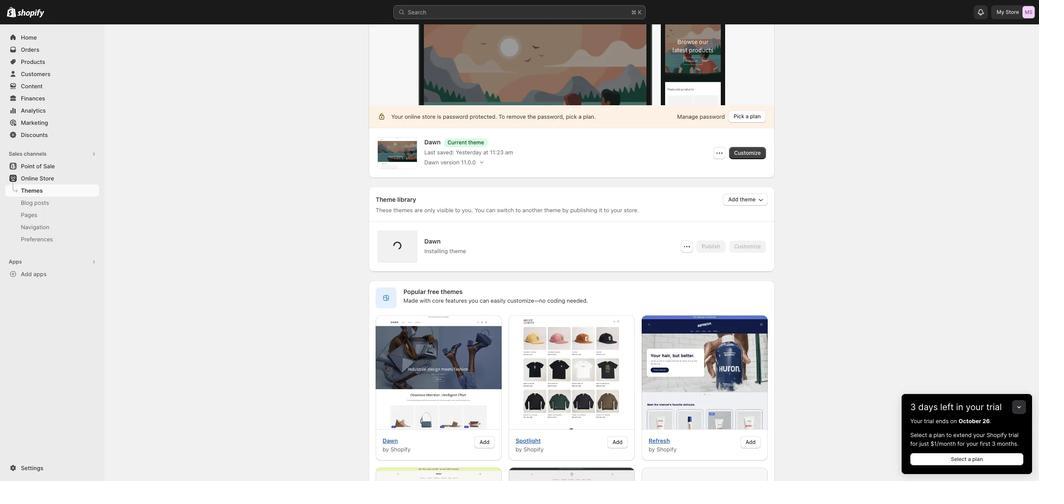 Task type: vqa. For each thing, say whether or not it's contained in the screenshot.
saved
no



Task type: locate. For each thing, give the bounding box(es) containing it.
⌘
[[632, 9, 637, 16]]

for down extend
[[958, 440, 966, 447]]

3 inside the select a plan to extend your shopify trial for just $1/month for your first 3 months.
[[993, 440, 996, 447]]

0 horizontal spatial select
[[911, 432, 928, 439]]

3 right first
[[993, 440, 996, 447]]

0 vertical spatial plan
[[934, 432, 945, 439]]

1 horizontal spatial trial
[[987, 402, 1003, 412]]

.
[[991, 418, 992, 425]]

for left just
[[911, 440, 918, 447]]

add
[[21, 271, 32, 278]]

apps button
[[5, 256, 99, 268]]

0 horizontal spatial store
[[40, 175, 54, 182]]

for
[[911, 440, 918, 447], [958, 440, 966, 447]]

0 vertical spatial store
[[1006, 9, 1020, 15]]

plan up $1/month
[[934, 432, 945, 439]]

a down the select a plan to extend your shopify trial for just $1/month for your first 3 months.
[[969, 456, 972, 463]]

your up first
[[974, 432, 986, 439]]

select inside the select a plan to extend your shopify trial for just $1/month for your first 3 months.
[[911, 432, 928, 439]]

your left first
[[967, 440, 979, 447]]

store down sale
[[40, 175, 54, 182]]

trial up months.
[[1009, 432, 1019, 439]]

my store
[[997, 9, 1020, 15]]

plan for select a plan
[[973, 456, 984, 463]]

0 vertical spatial select
[[911, 432, 928, 439]]

k
[[638, 9, 642, 16]]

select up just
[[911, 432, 928, 439]]

add apps button
[[5, 268, 99, 280]]

1 vertical spatial a
[[969, 456, 972, 463]]

1 vertical spatial store
[[40, 175, 54, 182]]

1 vertical spatial plan
[[973, 456, 984, 463]]

trial right the your
[[925, 418, 935, 425]]

apps
[[33, 271, 47, 278]]

3 days left in your trial
[[911, 402, 1003, 412]]

your up october
[[967, 402, 985, 412]]

2 vertical spatial your
[[967, 440, 979, 447]]

your trial ends on october 26 .
[[911, 418, 992, 425]]

1 horizontal spatial for
[[958, 440, 966, 447]]

discounts link
[[5, 129, 99, 141]]

1 vertical spatial trial
[[925, 418, 935, 425]]

26
[[983, 418, 991, 425]]

0 horizontal spatial plan
[[934, 432, 945, 439]]

products link
[[5, 56, 99, 68]]

0 horizontal spatial 3
[[911, 402, 917, 412]]

3
[[911, 402, 917, 412], [993, 440, 996, 447]]

customers link
[[5, 68, 99, 80]]

your
[[967, 402, 985, 412], [974, 432, 986, 439], [967, 440, 979, 447]]

1 vertical spatial select
[[952, 456, 967, 463]]

0 vertical spatial trial
[[987, 402, 1003, 412]]

of
[[36, 163, 42, 170]]

2 vertical spatial trial
[[1009, 432, 1019, 439]]

trial up .
[[987, 402, 1003, 412]]

a inside select a plan link
[[969, 456, 972, 463]]

store for my store
[[1006, 9, 1020, 15]]

months.
[[998, 440, 1019, 447]]

select a plan
[[952, 456, 984, 463]]

a up just
[[929, 432, 933, 439]]

online
[[21, 175, 38, 182]]

select for select a plan to extend your shopify trial for just $1/month for your first 3 months.
[[911, 432, 928, 439]]

0 vertical spatial 3
[[911, 402, 917, 412]]

1 horizontal spatial 3
[[993, 440, 996, 447]]

select a plan link
[[911, 453, 1024, 466]]

a
[[929, 432, 933, 439], [969, 456, 972, 463]]

a inside the select a plan to extend your shopify trial for just $1/month for your first 3 months.
[[929, 432, 933, 439]]

trial inside "dropdown button"
[[987, 402, 1003, 412]]

plan inside select a plan link
[[973, 456, 984, 463]]

1 horizontal spatial store
[[1006, 9, 1020, 15]]

navigation link
[[5, 221, 99, 233]]

sales
[[9, 151, 22, 157]]

point of sale button
[[0, 160, 104, 172]]

content link
[[5, 80, 99, 92]]

plan
[[934, 432, 945, 439], [973, 456, 984, 463]]

0 horizontal spatial a
[[929, 432, 933, 439]]

1 horizontal spatial plan
[[973, 456, 984, 463]]

trial
[[987, 402, 1003, 412], [925, 418, 935, 425], [1009, 432, 1019, 439]]

0 horizontal spatial for
[[911, 440, 918, 447]]

marketing link
[[5, 117, 99, 129]]

1 horizontal spatial a
[[969, 456, 972, 463]]

in
[[957, 402, 964, 412]]

plan inside the select a plan to extend your shopify trial for just $1/month for your first 3 months.
[[934, 432, 945, 439]]

1 for from the left
[[911, 440, 918, 447]]

home link
[[5, 31, 99, 44]]

select down the select a plan to extend your shopify trial for just $1/month for your first 3 months.
[[952, 456, 967, 463]]

on
[[951, 418, 958, 425]]

extend
[[954, 432, 972, 439]]

preferences link
[[5, 233, 99, 245]]

shopify image
[[18, 9, 44, 18]]

plan down first
[[973, 456, 984, 463]]

1 horizontal spatial select
[[952, 456, 967, 463]]

select a plan to extend your shopify trial for just $1/month for your first 3 months.
[[911, 432, 1019, 447]]

finances link
[[5, 92, 99, 104]]

content
[[21, 83, 43, 90]]

2 horizontal spatial trial
[[1009, 432, 1019, 439]]

my store image
[[1023, 6, 1036, 18]]

shopify
[[987, 432, 1008, 439]]

store
[[1006, 9, 1020, 15], [40, 175, 54, 182]]

3 up the your
[[911, 402, 917, 412]]

1 vertical spatial 3
[[993, 440, 996, 447]]

blog posts
[[21, 199, 49, 206]]

select
[[911, 432, 928, 439], [952, 456, 967, 463]]

navigation
[[21, 224, 49, 231]]

october
[[959, 418, 982, 425]]

your inside 3 days left in your trial "dropdown button"
[[967, 402, 985, 412]]

0 horizontal spatial trial
[[925, 418, 935, 425]]

analytics link
[[5, 104, 99, 117]]

home
[[21, 34, 37, 41]]

0 vertical spatial a
[[929, 432, 933, 439]]

store right the my
[[1006, 9, 1020, 15]]

store for online store
[[40, 175, 54, 182]]

pages
[[21, 211, 37, 218]]

0 vertical spatial your
[[967, 402, 985, 412]]



Task type: describe. For each thing, give the bounding box(es) containing it.
sales channels button
[[5, 148, 99, 160]]

search
[[408, 9, 427, 16]]

blog posts link
[[5, 197, 99, 209]]

3 days left in your trial element
[[902, 417, 1033, 474]]

orders
[[21, 46, 39, 53]]

discounts
[[21, 131, 48, 138]]

themes
[[21, 187, 43, 194]]

2 for from the left
[[958, 440, 966, 447]]

plan for select a plan to extend your shopify trial for just $1/month for your first 3 months.
[[934, 432, 945, 439]]

days
[[919, 402, 939, 412]]

sales channels
[[9, 151, 47, 157]]

⌘ k
[[632, 9, 642, 16]]

analytics
[[21, 107, 46, 114]]

sale
[[43, 163, 55, 170]]

trial inside the select a plan to extend your shopify trial for just $1/month for your first 3 months.
[[1009, 432, 1019, 439]]

point of sale link
[[5, 160, 99, 172]]

your
[[911, 418, 923, 425]]

shopify image
[[7, 7, 16, 17]]

products
[[21, 58, 45, 65]]

posts
[[34, 199, 49, 206]]

online store link
[[5, 172, 99, 184]]

pages link
[[5, 209, 99, 221]]

left
[[941, 402, 954, 412]]

settings link
[[5, 462, 99, 474]]

just
[[920, 440, 930, 447]]

3 inside "dropdown button"
[[911, 402, 917, 412]]

orders link
[[5, 44, 99, 56]]

channels
[[24, 151, 47, 157]]

1 vertical spatial your
[[974, 432, 986, 439]]

point
[[21, 163, 35, 170]]

a for select a plan to extend your shopify trial for just $1/month for your first 3 months.
[[929, 432, 933, 439]]

online store
[[21, 175, 54, 182]]

$1/month
[[931, 440, 957, 447]]

add apps
[[21, 271, 47, 278]]

marketing
[[21, 119, 48, 126]]

3 days left in your trial button
[[902, 394, 1033, 412]]

settings
[[21, 465, 43, 472]]

blog
[[21, 199, 33, 206]]

first
[[981, 440, 991, 447]]

apps
[[9, 258, 22, 265]]

preferences
[[21, 236, 53, 243]]

select for select a plan
[[952, 456, 967, 463]]

my
[[997, 9, 1005, 15]]

customers
[[21, 70, 50, 77]]

finances
[[21, 95, 45, 102]]

to
[[947, 432, 952, 439]]

a for select a plan
[[969, 456, 972, 463]]

ends
[[936, 418, 949, 425]]

point of sale
[[21, 163, 55, 170]]

themes link
[[5, 184, 99, 197]]



